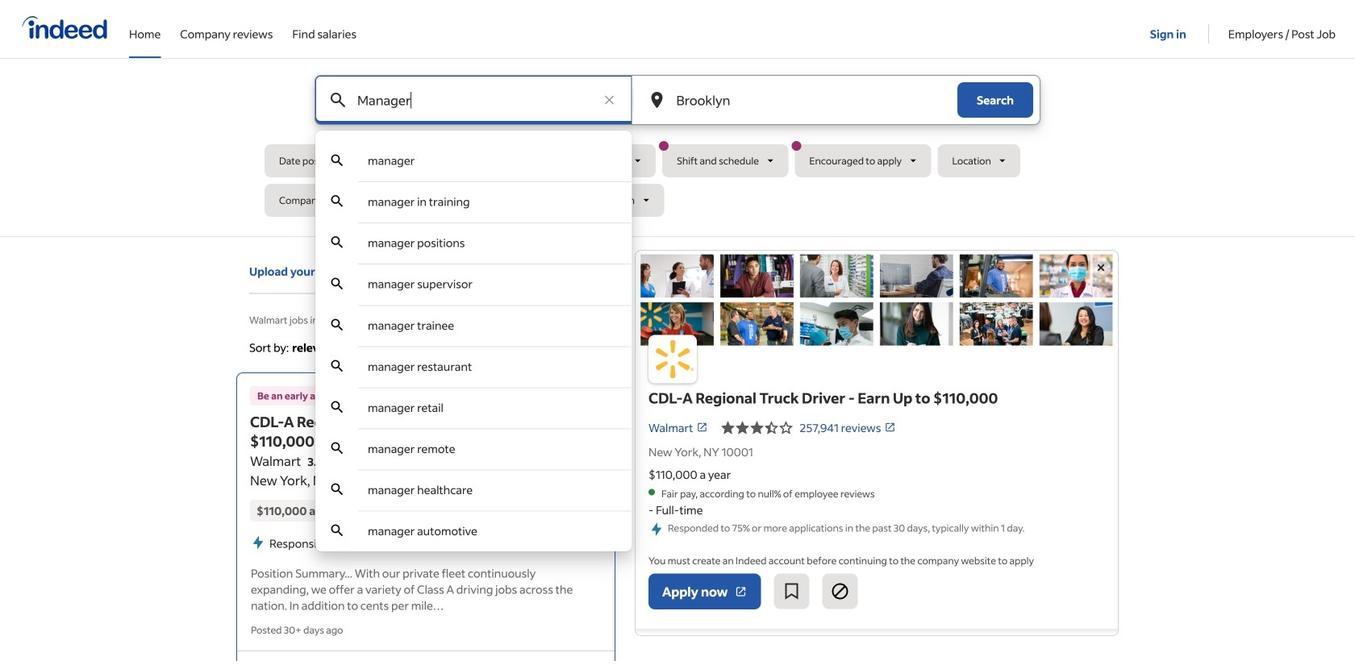 Task type: describe. For each thing, give the bounding box(es) containing it.
walmart (opens in a new tab) image
[[697, 422, 708, 433]]

clear what input image
[[601, 92, 618, 108]]

3.4 out of five stars rating image
[[308, 455, 337, 469]]

3.4 out of 5 stars image
[[721, 418, 793, 438]]

search suggestions list box
[[315, 140, 632, 552]]

help icon image
[[583, 338, 603, 357]]

not interested image
[[831, 582, 850, 602]]

save this job image
[[782, 582, 802, 602]]

apply now (opens in a new tab) image
[[735, 586, 747, 598]]



Task type: vqa. For each thing, say whether or not it's contained in the screenshot.
"Clear what input" IMAGE
yes



Task type: locate. For each thing, give the bounding box(es) containing it.
None search field
[[265, 75, 1091, 552]]

walmart logo image
[[636, 251, 1118, 349], [649, 335, 697, 384]]

Edit location text field
[[673, 76, 925, 124]]

group
[[572, 380, 608, 415]]

3.4 out of 5 stars. link to 257,941 reviews company ratings (opens in a new tab) image
[[885, 422, 896, 433]]

close job details image
[[1092, 258, 1111, 278]]

search: Job title, keywords, or company text field
[[354, 76, 593, 124]]



